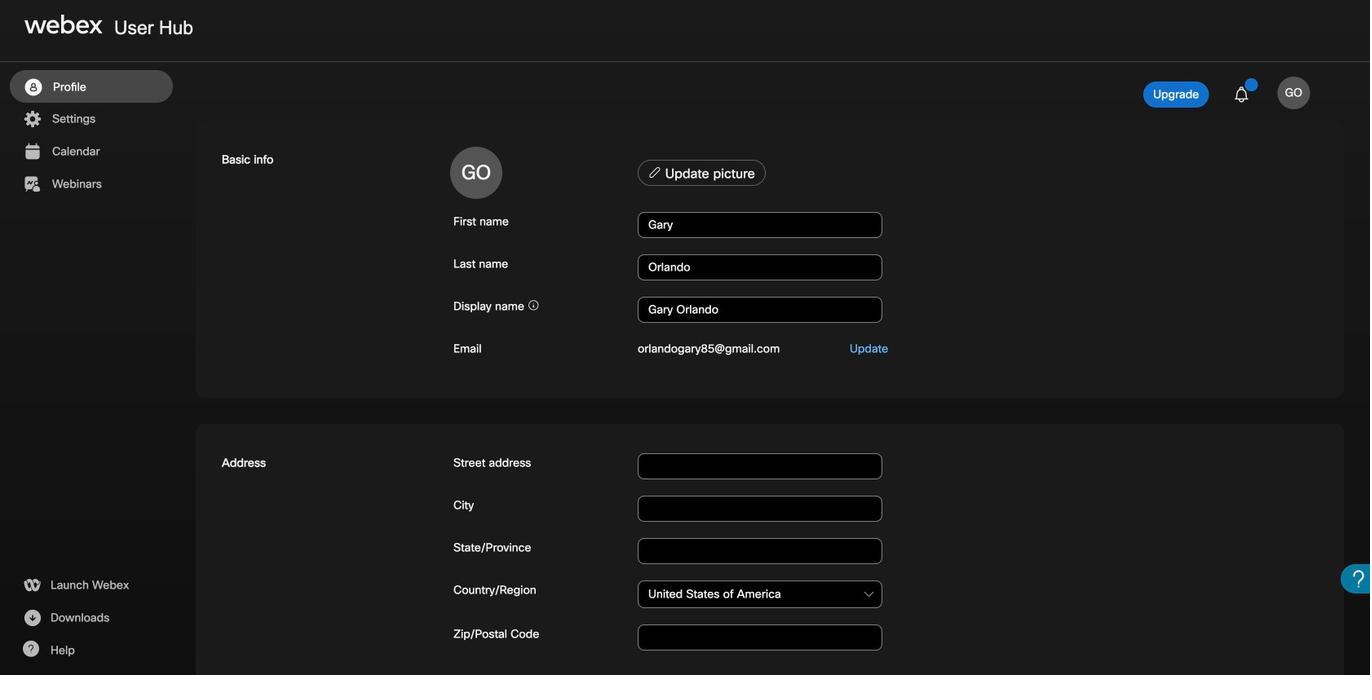 Task type: vqa. For each thing, say whether or not it's contained in the screenshot.
Cancel meeting ICON
no



Task type: describe. For each thing, give the bounding box(es) containing it.
cisco webex image
[[24, 15, 103, 34]]

mds webex helix filled image
[[22, 576, 42, 595]]

change profile picture element
[[635, 160, 1318, 191]]

mds meetings_filled image
[[22, 142, 42, 161]]

mds edit_bold image
[[648, 166, 661, 179]]

mds content download_filled image
[[22, 608, 42, 628]]

mds people circle_filled image
[[23, 77, 43, 97]]



Task type: locate. For each thing, give the bounding box(es) containing it.
mds webinar_filled image
[[22, 175, 42, 194]]

ng help active image
[[22, 641, 39, 657]]

mds settings_filled image
[[22, 109, 42, 129]]

None text field
[[638, 297, 882, 323], [638, 496, 882, 522], [638, 625, 882, 651], [638, 297, 882, 323], [638, 496, 882, 522], [638, 625, 882, 651]]

None text field
[[638, 212, 882, 238], [638, 254, 882, 281], [638, 453, 882, 480], [638, 538, 882, 564], [638, 581, 882, 608], [638, 212, 882, 238], [638, 254, 882, 281], [638, 453, 882, 480], [638, 538, 882, 564], [638, 581, 882, 608]]



